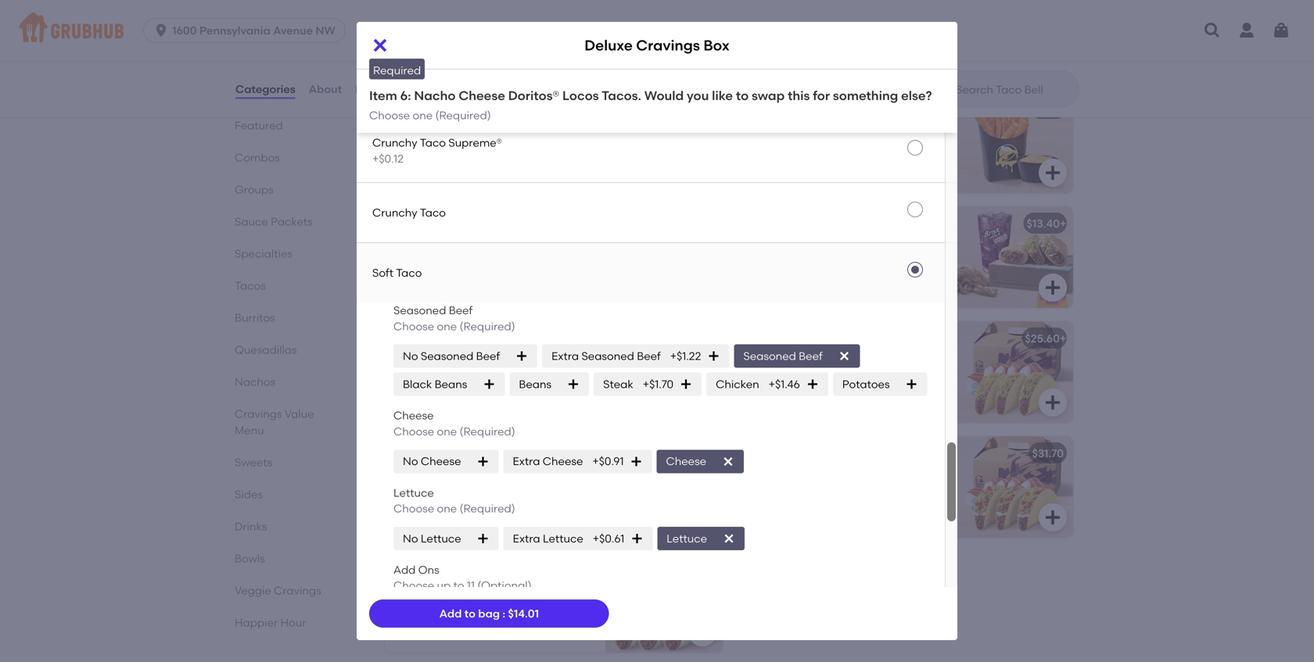 Task type: describe. For each thing, give the bounding box(es) containing it.
featured
[[235, 119, 283, 132]]

packets
[[271, 215, 313, 228]]

2 swap from the top
[[752, 88, 785, 103]]

taco up your
[[745, 332, 771, 345]]

1600 pennsylvania avenue nw
[[172, 24, 335, 37]]

menu
[[235, 424, 264, 437]]

dipping.
[[837, 156, 881, 169]]

1 tacos. from the top
[[602, 0, 641, 7]]

burritos inside includes 4 crunchy tacos and 4 beefy 5-layer burritos
[[466, 370, 507, 383]]

soft down the
[[841, 370, 862, 383]]

avenue
[[273, 24, 313, 37]]

supreme
[[394, 562, 442, 575]]

reviews button
[[354, 61, 400, 117]]

soft up up in the bottom left of the page
[[445, 562, 467, 575]]

soft up includes 12 soft tacos
[[394, 447, 416, 460]]

nacho fries image
[[956, 91, 1073, 193]]

crunchy inside button
[[372, 206, 417, 219]]

1 6: from the top
[[400, 0, 411, 7]]

2 vertical spatial party
[[498, 562, 527, 575]]

choose inside seasoned beef choose one (required)
[[393, 320, 434, 333]]

(required) inside cheese choose one (required)
[[460, 425, 515, 438]]

no for no cheese
[[403, 455, 418, 468]]

fries up crispy nacho fries and nacho cheese sauce to dip.
[[467, 102, 492, 115]]

one up crispy
[[413, 109, 433, 122]]

tacos for taco & burrito cravings pack
[[498, 354, 529, 367]]

and inside includes a chalupa supreme, a beefy 5-layer burrito, a crunchy taco, cinnamon twists, and a medium fountain drink.
[[871, 271, 892, 284]]

box
[[703, 37, 730, 54]]

soft inside button
[[372, 266, 393, 280]]

extra for extra cheese
[[513, 455, 540, 468]]

crispy
[[394, 124, 428, 137]]

to inside the add ons choose up to 11 (optional)
[[453, 579, 464, 593]]

Search Taco Bell search field
[[954, 82, 1074, 97]]

$5.23
[[681, 102, 709, 115]]

includes for includes 12 soft tacos supreme®.
[[394, 584, 439, 597]]

best seller
[[404, 201, 451, 212]]

tacos down specialties on the left
[[235, 279, 266, 293]]

taco inside button
[[396, 266, 422, 280]]

1600 pennsylvania avenue nw button
[[143, 18, 352, 43]]

lettuce up ons
[[421, 532, 461, 545]]

crunchy down 'tacos:'
[[745, 386, 790, 399]]

nacho up required
[[414, 0, 456, 7]]

$25.60 +
[[1025, 332, 1066, 345]]

nacho inside crispy nacho fries and nacho cheese sauce to dip.
[[520, 124, 553, 137]]

with
[[745, 140, 767, 153]]

taco,
[[745, 271, 773, 284]]

best seller button
[[385, 199, 723, 308]]

lettuce left +$0.61
[[543, 532, 583, 545]]

$13.40 +
[[1027, 217, 1066, 230]]

beef down taco party pack
[[799, 350, 823, 363]]

2 4 from the left
[[555, 354, 561, 367]]

cinnamon
[[776, 271, 832, 284]]

taco & burrito cravings pack
[[394, 332, 551, 345]]

seasoned down burrito
[[421, 350, 473, 363]]

deluxe
[[584, 37, 633, 54]]

sauce packets
[[235, 215, 313, 228]]

(required) inside seasoned beef choose one (required)
[[460, 320, 515, 333]]

includes 12 soft tacos
[[394, 469, 509, 482]]

for inside golden, crisp nacho fries seasoned with bold mexican spices and nacho cheese sauce for dipping.
[[820, 156, 834, 169]]

1 doritos® from the top
[[508, 0, 559, 7]]

nacho fries
[[745, 102, 809, 115]]

choose inside cheese choose one (required)
[[393, 425, 434, 438]]

categories
[[235, 82, 295, 96]]

pack up includes 4 crunchy tacos and 4 beefy 5-layer burritos
[[524, 332, 551, 345]]

supreme,
[[850, 239, 901, 252]]

seasoned up steak
[[582, 350, 634, 363]]

12 for party
[[441, 584, 451, 597]]

cheese inside golden, crisp nacho fries seasoned with bold mexican spices and nacho cheese sauce for dipping.
[[745, 156, 783, 169]]

choose up required
[[369, 31, 410, 44]]

one inside seasoned beef choose one (required)
[[437, 320, 457, 333]]

burrito,
[[820, 255, 858, 268]]

tacos:
[[745, 370, 777, 383]]

fries up the crisp
[[783, 102, 809, 115]]

happier
[[235, 616, 278, 630]]

crunchy taco
[[372, 206, 446, 219]]

&
[[423, 332, 431, 345]]

choose down +$0.24
[[369, 109, 410, 122]]

1600
[[172, 24, 197, 37]]

pennsylvania
[[199, 24, 270, 37]]

$13.40
[[1027, 217, 1060, 230]]

layer
[[788, 255, 817, 268]]

steak
[[603, 378, 633, 391]]

+ for $13.40
[[1060, 217, 1066, 230]]

sauce
[[235, 215, 268, 228]]

your choice of 12 of the following tacos: crunchy or soft tacos, crunchy or soft taco supremes®.
[[745, 354, 919, 399]]

2 of from the left
[[835, 354, 845, 367]]

2 tacos. from the top
[[602, 88, 641, 103]]

2 locos from the top
[[562, 88, 599, 103]]

drink.
[[838, 287, 867, 300]]

2 item 6: nacho cheese doritos® locos tacos. would you like to swap this for something else? choose one (required) from the top
[[369, 88, 932, 122]]

supreme soft taco party pack image
[[605, 551, 723, 653]]

0 horizontal spatial else?
[[369, 10, 400, 25]]

potatoes
[[842, 378, 890, 391]]

cravings value menu
[[235, 408, 314, 437]]

5- inside includes a chalupa supreme, a beefy 5-layer burrito, a crunchy taco, cinnamon twists, and a medium fountain drink.
[[777, 255, 788, 268]]

specialties
[[235, 247, 293, 260]]

add to bag : $14.01
[[439, 607, 539, 621]]

1 swap from the top
[[752, 0, 785, 7]]

black
[[403, 378, 432, 391]]

12 for pack
[[441, 469, 451, 482]]

supreme soft taco party pack
[[394, 562, 556, 575]]

+$1.70
[[643, 378, 674, 391]]

includes 12 soft tacos supreme®.
[[394, 584, 567, 597]]

1 locos from the top
[[562, 0, 599, 7]]

veggie
[[235, 584, 271, 598]]

grilled cheese nacho fries - steak image
[[605, 0, 723, 78]]

beefy inside includes 4 crunchy tacos and 4 beefy 5-layer burritos
[[394, 370, 424, 383]]

taco up includes 12 soft tacos
[[418, 447, 444, 460]]

one up required
[[413, 31, 433, 44]]

+$1.46
[[769, 378, 800, 391]]

bag
[[478, 607, 500, 621]]

nacho inside crispy nacho fries and nacho cheese sauce to dip.
[[430, 124, 466, 137]]

pack up supreme®.
[[529, 562, 556, 575]]

soft taco supreme® +$0.24
[[372, 72, 478, 101]]

choose inside lettuce choose one (required)
[[393, 502, 434, 516]]

chicken
[[716, 378, 759, 391]]

one inside cheese choose one (required)
[[437, 425, 457, 438]]

2 this from the top
[[788, 88, 810, 103]]

svg image inside 1600 pennsylvania avenue nw button
[[153, 23, 169, 38]]

bold
[[769, 140, 793, 153]]

1 item from the top
[[369, 0, 397, 7]]

cravings up includes 4 crunchy tacos and 4 beefy 5-layer burritos
[[473, 332, 521, 345]]

2 like from the top
[[712, 88, 733, 103]]

11
[[467, 579, 475, 593]]

+ for $25.60
[[1060, 332, 1066, 345]]

large
[[394, 102, 425, 115]]

extra for extra seasoned beef
[[552, 350, 579, 363]]

supremes®.
[[858, 386, 919, 399]]

nacho down soft taco supreme® +$0.24
[[428, 102, 464, 115]]

extra cheese
[[513, 455, 583, 468]]

beef up +$1.70
[[637, 350, 661, 363]]

required
[[373, 64, 421, 77]]

crunchy inside includes a chalupa supreme, a beefy 5-layer burrito, a crunchy taco, cinnamon twists, and a medium fountain drink.
[[871, 255, 916, 268]]

1 vertical spatial for
[[813, 88, 830, 103]]

1 horizontal spatial else?
[[901, 88, 932, 103]]

pack up includes 12 soft tacos
[[479, 447, 506, 460]]

cravings left the box
[[636, 37, 700, 54]]

lettuce choose one (required)
[[393, 486, 515, 516]]

deluxe cravings box image
[[605, 206, 723, 308]]

sides
[[235, 488, 263, 501]]

(required) inside lettuce choose one (required)
[[460, 502, 515, 516]]

seasoned beef choose one (required)
[[393, 304, 515, 333]]

no for no seasoned beef
[[403, 350, 418, 363]]

beef inside seasoned beef choose one (required)
[[449, 304, 473, 317]]

the
[[848, 354, 865, 367]]

lettuce inside lettuce choose one (required)
[[393, 486, 434, 500]]

+$0.61
[[593, 532, 624, 545]]

$26.82
[[679, 447, 713, 460]]

$25.62
[[675, 332, 709, 345]]

no for no lettuce
[[403, 532, 418, 545]]

beefy inside includes a chalupa supreme, a beefy 5-layer burrito, a crunchy taco, cinnamon twists, and a medium fountain drink.
[[745, 255, 774, 268]]

soft right up in the bottom left of the page
[[454, 584, 475, 597]]

large nacho fries
[[394, 102, 492, 115]]

2 beans from the left
[[519, 378, 552, 391]]



Task type: vqa. For each thing, say whether or not it's contained in the screenshot.
the "Delivery" button
no



Task type: locate. For each thing, give the bounding box(es) containing it.
1 vertical spatial item 6: nacho cheese doritos® locos tacos. would you like to swap this for something else? choose one (required)
[[369, 88, 932, 122]]

taco inside button
[[420, 206, 446, 219]]

or left "potatoes"
[[827, 370, 838, 383]]

0 vertical spatial like
[[712, 0, 733, 7]]

pack
[[524, 332, 551, 345], [805, 332, 832, 345], [479, 447, 506, 460], [529, 562, 556, 575]]

includes for includes a chalupa supreme, a beefy 5-layer burrito, a crunchy taco, cinnamon twists, and a medium fountain drink.
[[745, 239, 789, 252]]

else?
[[369, 10, 400, 25], [901, 88, 932, 103]]

nacho up crispy
[[414, 88, 456, 103]]

choose down supreme
[[393, 579, 434, 593]]

following
[[868, 354, 915, 367]]

includes up black
[[394, 354, 439, 367]]

0 horizontal spatial of
[[809, 354, 819, 367]]

of
[[809, 354, 819, 367], [835, 354, 845, 367]]

0 vertical spatial 6:
[[400, 0, 411, 7]]

1 vertical spatial locos
[[562, 88, 599, 103]]

1 vertical spatial something
[[833, 88, 898, 103]]

sauce
[[435, 140, 467, 153], [785, 156, 817, 169]]

1 vertical spatial beefy
[[394, 370, 424, 383]]

1 vertical spatial cheese
[[745, 156, 783, 169]]

0 vertical spatial 12
[[822, 354, 832, 367]]

1 4 from the left
[[441, 354, 447, 367]]

soft right +$1.46
[[806, 386, 827, 399]]

0 vertical spatial else?
[[369, 10, 400, 25]]

12
[[822, 354, 832, 367], [441, 469, 451, 482], [441, 584, 451, 597]]

beefy up taco,
[[745, 255, 774, 268]]

this
[[788, 0, 810, 7], [788, 88, 810, 103]]

includes
[[745, 239, 789, 252], [394, 354, 439, 367], [394, 469, 439, 482], [394, 584, 439, 597]]

black beans
[[403, 378, 467, 391]]

includes inside includes a chalupa supreme, a beefy 5-layer burrito, a crunchy taco, cinnamon twists, and a medium fountain drink.
[[745, 239, 789, 252]]

no up supreme
[[403, 532, 418, 545]]

add for add ons choose up to 11 (optional)
[[393, 563, 416, 577]]

+$1.22
[[670, 350, 701, 363]]

supreme® inside crunchy taco supreme® +$0.12
[[448, 136, 502, 149]]

1 vertical spatial extra
[[513, 455, 540, 468]]

no lettuce
[[403, 532, 461, 545]]

extra for extra lettuce
[[513, 532, 540, 545]]

add inside the add ons choose up to 11 (optional)
[[393, 563, 416, 577]]

0 vertical spatial sauce
[[435, 140, 467, 153]]

beef down taco & burrito cravings pack
[[476, 350, 500, 363]]

party up includes 12 soft tacos
[[447, 447, 476, 460]]

lettuce
[[393, 486, 434, 500], [421, 532, 461, 545], [543, 532, 583, 545], [667, 532, 707, 545]]

6: up required
[[400, 0, 411, 7]]

no up black
[[403, 350, 418, 363]]

tacos. up deluxe
[[602, 0, 641, 7]]

crunchy taco button
[[357, 183, 957, 243]]

groups
[[235, 183, 274, 196]]

taco down the
[[829, 386, 855, 399]]

12 left 11
[[441, 584, 451, 597]]

(required) up soft taco party pack
[[460, 425, 515, 438]]

cravings up menu
[[235, 408, 282, 421]]

beans
[[435, 378, 467, 391], [519, 378, 552, 391]]

1 no from the top
[[403, 350, 418, 363]]

0 vertical spatial you
[[687, 0, 709, 7]]

crunchy up +$0.12
[[372, 136, 417, 149]]

1 vertical spatial nacho
[[903, 140, 937, 153]]

0 horizontal spatial nacho
[[520, 124, 553, 137]]

mexican
[[796, 140, 841, 153]]

add for add to bag : $14.01
[[439, 607, 462, 621]]

+$0.12
[[372, 152, 404, 165]]

nacho up mexican
[[817, 124, 853, 137]]

taco inside "your choice of 12 of the following tacos: crunchy or soft tacos, crunchy or soft taco supremes®."
[[829, 386, 855, 399]]

12 down the no cheese
[[441, 469, 451, 482]]

$25.62 +
[[675, 332, 716, 345]]

item up required
[[369, 0, 397, 7]]

spices
[[843, 140, 877, 153]]

cheese down with
[[745, 156, 783, 169]]

fries up spices at top
[[856, 124, 880, 137]]

+ for $25.62
[[709, 332, 716, 345]]

1 horizontal spatial 5-
[[777, 255, 788, 268]]

0 horizontal spatial sauce
[[435, 140, 467, 153]]

crunchy left seller
[[372, 206, 417, 219]]

your
[[745, 354, 768, 367]]

nacho inside golden, crisp nacho fries seasoned with bold mexican spices and nacho cheese sauce for dipping.
[[903, 140, 937, 153]]

1 horizontal spatial 4
[[555, 354, 561, 367]]

+$0.91
[[592, 455, 624, 468]]

0 vertical spatial swap
[[752, 0, 785, 7]]

seasoned up &
[[393, 304, 446, 317]]

supreme® inside soft taco supreme® +$0.24
[[425, 72, 478, 86]]

0 vertical spatial this
[[788, 0, 810, 7]]

no
[[403, 350, 418, 363], [403, 455, 418, 468], [403, 532, 418, 545]]

one right &
[[437, 320, 457, 333]]

+$0.24
[[372, 88, 406, 101]]

cravings inside "cravings value menu"
[[235, 408, 282, 421]]

1 horizontal spatial add
[[439, 607, 462, 621]]

nacho down "large nacho fries"
[[430, 124, 466, 137]]

about
[[309, 82, 342, 96]]

nachos
[[235, 375, 276, 389]]

(required) up crispy nacho fries and nacho cheese sauce to dip.
[[435, 109, 491, 122]]

0 horizontal spatial or
[[792, 386, 803, 399]]

0 vertical spatial or
[[827, 370, 838, 383]]

fountain
[[791, 287, 836, 300]]

1 vertical spatial doritos®
[[508, 88, 559, 103]]

doritos®
[[508, 0, 559, 7], [508, 88, 559, 103]]

1 vertical spatial no
[[403, 455, 418, 468]]

one up soft taco party pack
[[437, 425, 457, 438]]

sauce down "large nacho fries"
[[435, 140, 467, 153]]

1 would from the top
[[644, 0, 684, 7]]

1 vertical spatial 5-
[[427, 370, 438, 383]]

beans down no seasoned beef
[[435, 378, 467, 391]]

(required) up includes 4 crunchy tacos and 4 beefy 5-layer burritos
[[460, 320, 515, 333]]

crisp
[[789, 124, 815, 137]]

0 vertical spatial burritos
[[235, 311, 275, 325]]

1 vertical spatial item
[[369, 88, 397, 103]]

crunchy down choice
[[780, 370, 825, 383]]

no seasoned beef
[[403, 350, 500, 363]]

2 no from the top
[[403, 455, 418, 468]]

+ for $4.01
[[1060, 102, 1066, 115]]

main navigation navigation
[[0, 0, 1314, 61]]

1 vertical spatial add
[[439, 607, 462, 621]]

extra lettuce
[[513, 532, 583, 545]]

1 vertical spatial sauce
[[785, 156, 817, 169]]

sauce inside crispy nacho fries and nacho cheese sauce to dip.
[[435, 140, 467, 153]]

includes inside includes 4 crunchy tacos and 4 beefy 5-layer burritos
[[394, 354, 439, 367]]

fries inside crispy nacho fries and nacho cheese sauce to dip.
[[469, 124, 493, 137]]

0 vertical spatial extra
[[552, 350, 579, 363]]

1 vertical spatial 6:
[[400, 88, 411, 103]]

would down deluxe cravings box
[[644, 88, 684, 103]]

0 horizontal spatial add
[[393, 563, 416, 577]]

supreme®
[[425, 72, 478, 86], [448, 136, 502, 149]]

nacho
[[520, 124, 553, 137], [903, 140, 937, 153]]

1 vertical spatial 12
[[441, 469, 451, 482]]

of right choice
[[809, 354, 819, 367]]

soft taco party pack image
[[605, 436, 723, 538]]

2 vertical spatial 12
[[441, 584, 451, 597]]

1 you from the top
[[687, 0, 709, 7]]

deluxe cravings box
[[584, 37, 730, 54]]

burritos right layer
[[466, 370, 507, 383]]

5- up the cinnamon
[[777, 255, 788, 268]]

0 vertical spatial item 6: nacho cheese doritos® locos tacos. would you like to swap this for something else? choose one (required)
[[369, 0, 898, 44]]

2 doritos® from the top
[[508, 88, 559, 103]]

3 no from the top
[[403, 532, 418, 545]]

1 horizontal spatial beefy
[[745, 255, 774, 268]]

includes a chalupa supreme, a beefy 5-layer burrito, a crunchy taco, cinnamon twists, and a medium fountain drink.
[[745, 239, 916, 300]]

svg image
[[693, 48, 712, 67], [1043, 48, 1062, 67], [1043, 163, 1062, 182], [516, 350, 528, 363], [707, 350, 720, 363], [838, 350, 851, 363], [567, 378, 580, 391], [680, 378, 692, 391], [806, 378, 819, 391], [905, 378, 918, 391], [693, 393, 712, 412], [477, 455, 489, 468], [630, 455, 643, 468], [722, 455, 735, 468], [477, 533, 489, 545], [631, 533, 643, 545], [693, 623, 712, 642]]

crunchy down supreme,
[[871, 255, 916, 268]]

0 vertical spatial locos
[[562, 0, 599, 7]]

soft
[[372, 72, 393, 86], [372, 266, 393, 280], [841, 370, 862, 383], [806, 386, 827, 399], [394, 447, 416, 460], [454, 469, 475, 482], [445, 562, 467, 575], [454, 584, 475, 597]]

1 this from the top
[[788, 0, 810, 7]]

2 would from the top
[[644, 88, 684, 103]]

2 6: from the top
[[400, 88, 411, 103]]

0 horizontal spatial beans
[[435, 378, 467, 391]]

lettuce up supreme soft taco party pack image
[[667, 532, 707, 545]]

+
[[1060, 102, 1066, 115], [1060, 217, 1066, 230], [709, 332, 716, 345], [1060, 332, 1066, 345]]

choose up the no cheese
[[393, 425, 434, 438]]

1 vertical spatial tacos.
[[602, 88, 641, 103]]

nacho up golden,
[[745, 102, 781, 115]]

0 vertical spatial something
[[833, 0, 898, 7]]

would up deluxe cravings box
[[644, 0, 684, 7]]

locos
[[562, 0, 599, 7], [562, 88, 599, 103]]

crunchy inside includes 4 crunchy tacos and 4 beefy 5-layer burritos
[[450, 354, 495, 367]]

and inside golden, crisp nacho fries seasoned with bold mexican spices and nacho cheese sauce for dipping.
[[879, 140, 900, 153]]

supreme® down "large nacho fries"
[[448, 136, 502, 149]]

1 vertical spatial this
[[788, 88, 810, 103]]

1 beans from the left
[[435, 378, 467, 391]]

chalupa
[[801, 239, 848, 252]]

1 like from the top
[[712, 0, 733, 7]]

tacos for supreme soft taco party pack
[[477, 584, 509, 597]]

seasoned inside seasoned beef choose one (required)
[[393, 304, 446, 317]]

layer
[[438, 370, 464, 383]]

or
[[827, 370, 838, 383], [792, 386, 803, 399]]

taco left &
[[394, 332, 420, 345]]

tacos for soft taco party pack
[[477, 469, 509, 482]]

1 of from the left
[[809, 354, 819, 367]]

1 horizontal spatial party
[[498, 562, 527, 575]]

soft up +$0.24
[[372, 72, 393, 86]]

includes 4 crunchy tacos and 4 beefy 5-layer burritos
[[394, 354, 561, 383]]

no up includes 12 soft tacos
[[403, 455, 418, 468]]

grilled cheese nacho fries - steak, spicy image
[[956, 0, 1073, 78]]

locos down deluxe
[[562, 88, 599, 103]]

burrito
[[434, 332, 471, 345]]

something
[[833, 0, 898, 7], [833, 88, 898, 103]]

0 vertical spatial supreme®
[[425, 72, 478, 86]]

0 vertical spatial add
[[393, 563, 416, 577]]

cheese down crispy
[[394, 140, 432, 153]]

like right $5.23
[[712, 88, 733, 103]]

5- inside includes 4 crunchy tacos and 4 beefy 5-layer burritos
[[427, 370, 438, 383]]

(required) up soft taco supreme® +$0.24
[[435, 31, 491, 44]]

cheese
[[459, 0, 505, 7], [459, 88, 505, 103], [393, 409, 434, 423], [421, 455, 461, 468], [543, 455, 583, 468], [666, 455, 706, 468]]

2 vertical spatial extra
[[513, 532, 540, 545]]

to inside crispy nacho fries and nacho cheese sauce to dip.
[[470, 140, 481, 153]]

drinks
[[235, 520, 267, 533]]

1 vertical spatial would
[[644, 88, 684, 103]]

$31.70
[[1032, 447, 1064, 460]]

item down required
[[369, 88, 397, 103]]

0 horizontal spatial cheese
[[394, 140, 432, 153]]

0 vertical spatial party
[[773, 332, 802, 345]]

like up the box
[[712, 0, 733, 7]]

beefy left layer
[[394, 370, 424, 383]]

combos
[[235, 151, 280, 164]]

12 inside "your choice of 12 of the following tacos: crunchy or soft tacos, crunchy or soft taco supremes®."
[[822, 354, 832, 367]]

supreme® for soft taco supreme®
[[425, 72, 478, 86]]

0 vertical spatial nacho
[[520, 124, 553, 137]]

2 vertical spatial no
[[403, 532, 418, 545]]

1 horizontal spatial burritos
[[466, 370, 507, 383]]

includes down supreme
[[394, 584, 439, 597]]

0 vertical spatial beefy
[[745, 255, 774, 268]]

cheese
[[394, 140, 432, 153], [745, 156, 783, 169]]

4
[[441, 354, 447, 367], [555, 354, 561, 367]]

cheese inside crispy nacho fries and nacho cheese sauce to dip.
[[394, 140, 432, 153]]

includes for includes 12 soft tacos
[[394, 469, 439, 482]]

party up seasoned beef
[[773, 332, 802, 345]]

0 vertical spatial 5-
[[777, 255, 788, 268]]

2 vertical spatial for
[[820, 156, 834, 169]]

1 vertical spatial you
[[687, 88, 709, 103]]

1 horizontal spatial nacho
[[903, 140, 937, 153]]

taco & burrito cravings pack image
[[605, 321, 723, 423]]

you up the box
[[687, 0, 709, 7]]

taco inside crunchy taco supreme® +$0.12
[[420, 136, 446, 149]]

pack up choice
[[805, 332, 832, 345]]

lettuce down the no cheese
[[393, 486, 434, 500]]

twists,
[[834, 271, 869, 284]]

golden, crisp nacho fries seasoned with bold mexican spices and nacho cheese sauce for dipping.
[[745, 124, 937, 169]]

1 horizontal spatial of
[[835, 354, 845, 367]]

crunchy down taco & burrito cravings pack
[[450, 354, 495, 367]]

(required)
[[435, 31, 491, 44], [435, 109, 491, 122], [460, 320, 515, 333], [460, 425, 515, 438], [460, 502, 515, 516]]

veggie cravings
[[235, 584, 321, 598]]

$25.60
[[1025, 332, 1060, 345]]

1 vertical spatial or
[[792, 386, 803, 399]]

soft taco party pack
[[394, 447, 506, 460]]

1 horizontal spatial cheese
[[745, 156, 783, 169]]

categories button
[[235, 61, 296, 117]]

add down up in the bottom left of the page
[[439, 607, 462, 621]]

cheese inside cheese choose one (required)
[[393, 409, 434, 423]]

choose up no seasoned beef
[[393, 320, 434, 333]]

:
[[502, 607, 505, 621]]

to
[[736, 0, 749, 7], [736, 88, 749, 103], [470, 140, 481, 153], [453, 579, 464, 593], [464, 607, 476, 621]]

would
[[644, 0, 684, 7], [644, 88, 684, 103]]

0 vertical spatial no
[[403, 350, 418, 363]]

tacos right 11
[[477, 584, 509, 597]]

1 vertical spatial else?
[[901, 88, 932, 103]]

12 left the
[[822, 354, 832, 367]]

1 vertical spatial swap
[[752, 88, 785, 103]]

1 vertical spatial like
[[712, 88, 733, 103]]

0 vertical spatial tacos.
[[602, 0, 641, 7]]

svg image
[[1203, 21, 1222, 40], [1272, 21, 1291, 40], [153, 23, 169, 38], [371, 36, 390, 55], [1043, 278, 1062, 297], [483, 378, 495, 391], [1043, 393, 1062, 412], [1043, 508, 1062, 527], [723, 533, 735, 545]]

2 something from the top
[[833, 88, 898, 103]]

seller
[[426, 201, 451, 212]]

2 item from the top
[[369, 88, 397, 103]]

locos up deluxe
[[562, 0, 599, 7]]

includes down the no cheese
[[394, 469, 439, 482]]

taco down "large nacho fries"
[[420, 136, 446, 149]]

tacos. down deluxe
[[602, 88, 641, 103]]

about button
[[308, 61, 343, 117]]

soft down soft taco party pack
[[454, 469, 475, 482]]

1 vertical spatial burritos
[[466, 370, 507, 383]]

0 vertical spatial would
[[644, 0, 684, 7]]

tacos down taco & burrito cravings pack
[[498, 354, 529, 367]]

0 horizontal spatial burritos
[[235, 311, 275, 325]]

supreme taco party pack image
[[956, 436, 1073, 538]]

cravings box image
[[956, 206, 1073, 308]]

1 vertical spatial party
[[447, 447, 476, 460]]

5- down no seasoned beef
[[427, 370, 438, 383]]

crunchy inside crunchy taco supreme® +$0.12
[[372, 136, 417, 149]]

taco party pack image
[[956, 321, 1073, 423]]

swap
[[752, 0, 785, 7], [752, 88, 785, 103]]

tacos up lettuce choose one (required)
[[477, 469, 509, 482]]

seasoned up 'tacos:'
[[743, 350, 796, 363]]

soft down crunchy taco
[[372, 266, 393, 280]]

fries up 'dip.'
[[469, 124, 493, 137]]

up
[[437, 579, 451, 593]]

like
[[712, 0, 733, 7], [712, 88, 733, 103]]

fries inside golden, crisp nacho fries seasoned with bold mexican spices and nacho cheese sauce for dipping.
[[856, 124, 880, 137]]

fries
[[467, 102, 492, 115], [783, 102, 809, 115], [469, 124, 493, 137], [856, 124, 880, 137]]

choose inside the add ons choose up to 11 (optional)
[[393, 579, 434, 593]]

one inside lettuce choose one (required)
[[437, 502, 457, 516]]

0 horizontal spatial 5-
[[427, 370, 438, 383]]

6: down required
[[400, 88, 411, 103]]

golden,
[[745, 124, 786, 137]]

seasoned
[[393, 304, 446, 317], [421, 350, 473, 363], [582, 350, 634, 363], [743, 350, 796, 363]]

1 vertical spatial supreme®
[[448, 136, 502, 149]]

0 vertical spatial cheese
[[394, 140, 432, 153]]

0 horizontal spatial party
[[447, 447, 476, 460]]

medium
[[745, 287, 789, 300]]

and right twists, on the right of the page
[[871, 271, 892, 284]]

0 vertical spatial doritos®
[[508, 0, 559, 7]]

taco down crunchy taco supreme® +$0.12
[[420, 206, 446, 219]]

else? up required
[[369, 10, 400, 25]]

and down seasoned
[[879, 140, 900, 153]]

0 vertical spatial item
[[369, 0, 397, 7]]

sauce inside golden, crisp nacho fries seasoned with bold mexican spices and nacho cheese sauce for dipping.
[[785, 156, 817, 169]]

1 something from the top
[[833, 0, 898, 7]]

taco inside soft taco supreme® +$0.24
[[396, 72, 422, 86]]

cheese choose one (required)
[[393, 409, 515, 438]]

soft taco
[[372, 266, 422, 280]]

0 vertical spatial for
[[813, 0, 830, 7]]

add left ons
[[393, 563, 416, 577]]

includes for includes 4 crunchy tacos and 4 beefy 5-layer burritos
[[394, 354, 439, 367]]

tacos,
[[865, 370, 899, 383]]

cravings up hour
[[274, 584, 321, 598]]

0 horizontal spatial beefy
[[394, 370, 424, 383]]

no cheese
[[403, 455, 461, 468]]

large nacho fries image
[[605, 91, 723, 193]]

search icon image
[[931, 80, 950, 99]]

tacos inside includes 4 crunchy tacos and 4 beefy 5-layer burritos
[[498, 354, 529, 367]]

0 horizontal spatial 4
[[441, 354, 447, 367]]

soft inside soft taco supreme® +$0.24
[[372, 72, 393, 86]]

taco down crunchy taco
[[396, 266, 422, 280]]

one up no lettuce
[[437, 502, 457, 516]]

1 horizontal spatial sauce
[[785, 156, 817, 169]]

1 horizontal spatial or
[[827, 370, 838, 383]]

1 horizontal spatial beans
[[519, 378, 552, 391]]

and inside includes 4 crunchy tacos and 4 beefy 5-layer burritos
[[531, 354, 553, 367]]

2 horizontal spatial party
[[773, 332, 802, 345]]

extra seasoned beef
[[552, 350, 661, 363]]

soft taco button
[[357, 243, 957, 303]]

crunchy taco supreme® +$0.12
[[372, 136, 502, 165]]

nacho inside golden, crisp nacho fries seasoned with bold mexican spices and nacho cheese sauce for dipping.
[[817, 124, 853, 137]]

and inside crispy nacho fries and nacho cheese sauce to dip.
[[496, 124, 517, 137]]

supreme® for crunchy taco supreme®
[[448, 136, 502, 149]]

taco up 11
[[469, 562, 495, 575]]

best
[[404, 201, 424, 212]]

nw
[[316, 24, 335, 37]]

sweets
[[235, 456, 272, 469]]

2 you from the top
[[687, 88, 709, 103]]

1 item 6: nacho cheese doritos® locos tacos. would you like to swap this for something else? choose one (required) from the top
[[369, 0, 898, 44]]



